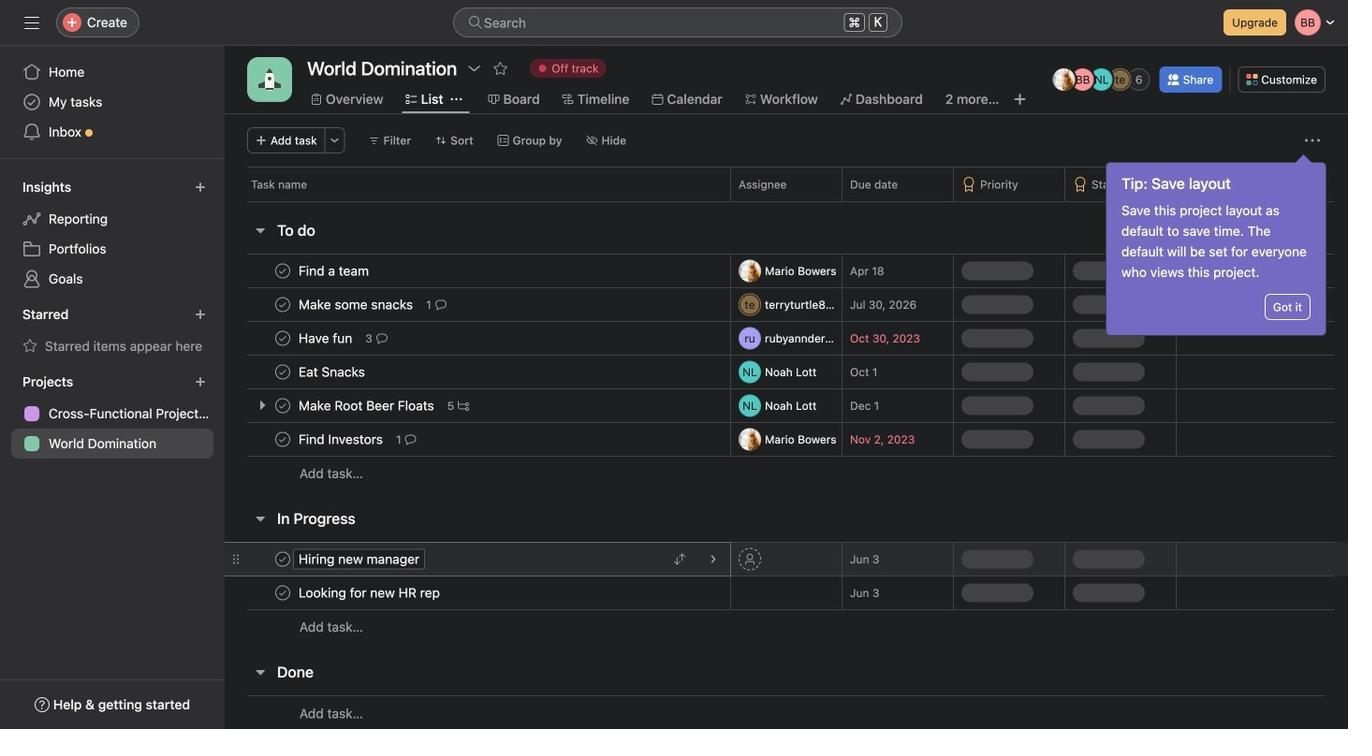 Task type: vqa. For each thing, say whether or not it's contained in the screenshot.
Task name text box in the MAKE ROOT BEER FLOATS cell
yes



Task type: locate. For each thing, give the bounding box(es) containing it.
mark complete image for the eat snacks cell
[[272, 361, 294, 384]]

task name text field for mark complete image in the the make some snacks cell
[[295, 296, 419, 314]]

make root beer floats cell
[[225, 389, 731, 423]]

1 task name text field from the top
[[295, 262, 375, 281]]

3 mark complete image from the top
[[272, 361, 294, 384]]

0 vertical spatial mark complete image
[[272, 327, 294, 350]]

mark complete image inside looking for new hr rep cell
[[272, 582, 294, 605]]

tooltip
[[1107, 157, 1326, 335]]

6 mark complete image from the top
[[272, 582, 294, 605]]

mark complete checkbox inside the make some snacks cell
[[272, 294, 294, 316]]

3 mark complete checkbox from the top
[[272, 395, 294, 417]]

2 mark complete image from the top
[[272, 294, 294, 316]]

task name text field for hiring new manager "cell"
[[295, 550, 425, 569]]

Mark complete checkbox
[[272, 260, 294, 282], [272, 294, 294, 316], [272, 548, 294, 571], [272, 582, 294, 605]]

hide sidebar image
[[24, 15, 39, 30]]

task name text field inside looking for new hr rep cell
[[295, 584, 446, 603]]

mark complete image inside "find a team" cell
[[272, 260, 294, 282]]

mark complete checkbox inside make root beer floats cell
[[272, 395, 294, 417]]

task name text field inside have fun cell
[[295, 329, 358, 348]]

make some snacks cell
[[225, 288, 731, 322]]

mark complete image inside find investors cell
[[272, 429, 294, 451]]

3 mark complete checkbox from the top
[[272, 548, 294, 571]]

0 vertical spatial task name text field
[[295, 329, 358, 348]]

1 horizontal spatial more actions image
[[1306, 133, 1321, 148]]

task name text field for mark complete image within the looking for new hr rep cell
[[295, 584, 446, 603]]

1 vertical spatial collapse task list for this group image
[[253, 665, 268, 680]]

mark complete checkbox inside hiring new manager "cell"
[[272, 548, 294, 571]]

details image
[[708, 554, 719, 565]]

add tab image
[[1013, 92, 1028, 107]]

new insights image
[[195, 182, 206, 193]]

mark complete checkbox for the eat snacks cell
[[272, 361, 294, 384]]

1 vertical spatial mark complete image
[[272, 429, 294, 451]]

mark complete image for hiring new manager "cell"
[[272, 548, 294, 571]]

global element
[[0, 46, 225, 158]]

4 task name text field from the top
[[295, 397, 440, 415]]

task name text field inside "find a team" cell
[[295, 262, 375, 281]]

rocket image
[[259, 68, 281, 91]]

task name text field inside hiring new manager "cell"
[[295, 550, 425, 569]]

1 mark complete image from the top
[[272, 327, 294, 350]]

1 mark complete checkbox from the top
[[272, 327, 294, 350]]

1 mark complete image from the top
[[272, 260, 294, 282]]

mark complete checkbox inside find investors cell
[[272, 429, 294, 451]]

mark complete image inside the eat snacks cell
[[272, 361, 294, 384]]

task name text field for mark complete image inside the "find a team" cell
[[295, 262, 375, 281]]

4 mark complete checkbox from the top
[[272, 582, 294, 605]]

5 subtasks image
[[458, 400, 469, 412]]

1 mark complete checkbox from the top
[[272, 260, 294, 282]]

mark complete checkbox inside the eat snacks cell
[[272, 361, 294, 384]]

1 task name text field from the top
[[295, 329, 358, 348]]

1 vertical spatial task name text field
[[295, 550, 425, 569]]

mark complete checkbox for task name text field inside "find a team" cell
[[272, 260, 294, 282]]

1 comment image
[[405, 434, 416, 445]]

mark complete checkbox inside "find a team" cell
[[272, 260, 294, 282]]

2 mark complete checkbox from the top
[[272, 361, 294, 384]]

collapse task list for this group image
[[253, 223, 268, 238], [253, 665, 268, 680]]

5 task name text field from the top
[[295, 430, 389, 449]]

6 task name text field from the top
[[295, 584, 446, 603]]

task name text field inside the eat snacks cell
[[295, 363, 371, 382]]

None field
[[453, 7, 903, 37]]

2 task name text field from the top
[[295, 296, 419, 314]]

5 mark complete image from the top
[[272, 548, 294, 571]]

mark complete checkbox inside looking for new hr rep cell
[[272, 582, 294, 605]]

task name text field for have fun cell
[[295, 329, 358, 348]]

mark complete image inside the make some snacks cell
[[272, 294, 294, 316]]

mark complete image for task name text box in have fun cell
[[272, 327, 294, 350]]

0 vertical spatial collapse task list for this group image
[[253, 223, 268, 238]]

mark complete image inside make root beer floats cell
[[272, 395, 294, 417]]

mark complete image inside have fun cell
[[272, 327, 294, 350]]

mark complete image for looking for new hr rep cell on the bottom
[[272, 582, 294, 605]]

row
[[225, 167, 1349, 201], [247, 200, 1335, 202], [225, 254, 1349, 288], [225, 288, 1349, 322], [225, 321, 1349, 356], [225, 355, 1349, 390], [225, 389, 1349, 423], [225, 422, 1349, 457], [225, 456, 1349, 491], [225, 542, 1349, 577], [225, 576, 1349, 611], [225, 610, 1349, 644], [225, 696, 1349, 730]]

3 task name text field from the top
[[295, 363, 371, 382]]

Task name text field
[[295, 329, 358, 348], [295, 550, 425, 569]]

4 mark complete image from the top
[[272, 395, 294, 417]]

2 mark complete image from the top
[[272, 429, 294, 451]]

4 mark complete checkbox from the top
[[272, 429, 294, 451]]

Task name text field
[[295, 262, 375, 281], [295, 296, 419, 314], [295, 363, 371, 382], [295, 397, 440, 415], [295, 430, 389, 449], [295, 584, 446, 603]]

2 mark complete checkbox from the top
[[272, 294, 294, 316]]

mark complete image
[[272, 327, 294, 350], [272, 429, 294, 451]]

Mark complete checkbox
[[272, 327, 294, 350], [272, 361, 294, 384], [272, 395, 294, 417], [272, 429, 294, 451]]

task name text field for mark complete image inside the eat snacks cell
[[295, 363, 371, 382]]

more actions image
[[1306, 133, 1321, 148], [329, 135, 341, 146]]

2 task name text field from the top
[[295, 550, 425, 569]]

1 comment image
[[435, 299, 447, 311]]

mark complete checkbox inside have fun cell
[[272, 327, 294, 350]]

mark complete image
[[272, 260, 294, 282], [272, 294, 294, 316], [272, 361, 294, 384], [272, 395, 294, 417], [272, 548, 294, 571], [272, 582, 294, 605]]

task name text field inside the make some snacks cell
[[295, 296, 419, 314]]



Task type: describe. For each thing, give the bounding box(es) containing it.
mark complete checkbox for task name text field within the the make some snacks cell
[[272, 294, 294, 316]]

find investors cell
[[225, 422, 731, 457]]

hiring new manager cell
[[225, 542, 732, 577]]

add to starred image
[[493, 61, 508, 76]]

insights element
[[0, 170, 225, 298]]

have fun cell
[[225, 321, 731, 356]]

Search tasks, projects, and more text field
[[453, 7, 903, 37]]

starred element
[[0, 298, 225, 365]]

new project or portfolio image
[[195, 377, 206, 388]]

looking for new hr rep cell
[[225, 576, 731, 611]]

3 comments image
[[376, 333, 388, 344]]

collapse task list for this group image
[[253, 511, 268, 526]]

show options image
[[467, 61, 482, 76]]

mark complete checkbox for task name text box within the hiring new manager "cell"
[[272, 548, 294, 571]]

header in progress tree grid
[[225, 542, 1349, 644]]

mark complete checkbox for have fun cell
[[272, 327, 294, 350]]

mark complete checkbox for find investors cell in the bottom of the page
[[272, 429, 294, 451]]

mark complete checkbox for task name text field within the looking for new hr rep cell
[[272, 582, 294, 605]]

header to do tree grid
[[225, 254, 1349, 491]]

mark complete image for "find a team" cell
[[272, 260, 294, 282]]

0 horizontal spatial more actions image
[[329, 135, 341, 146]]

add items to starred image
[[195, 309, 206, 320]]

find a team cell
[[225, 254, 731, 288]]

tab actions image
[[451, 94, 462, 105]]

1 collapse task list for this group image from the top
[[253, 223, 268, 238]]

mark complete image for task name text field inside find investors cell
[[272, 429, 294, 451]]

2 collapse task list for this group image from the top
[[253, 665, 268, 680]]

eat snacks cell
[[225, 355, 731, 390]]

expand subtask list for the task make root beer floats image
[[255, 398, 270, 413]]

projects element
[[0, 365, 225, 463]]

move tasks between sections image
[[674, 554, 686, 565]]

task name text field inside find investors cell
[[295, 430, 389, 449]]

mark complete image for the make some snacks cell on the top of the page
[[272, 294, 294, 316]]

task name text field inside make root beer floats cell
[[295, 397, 440, 415]]



